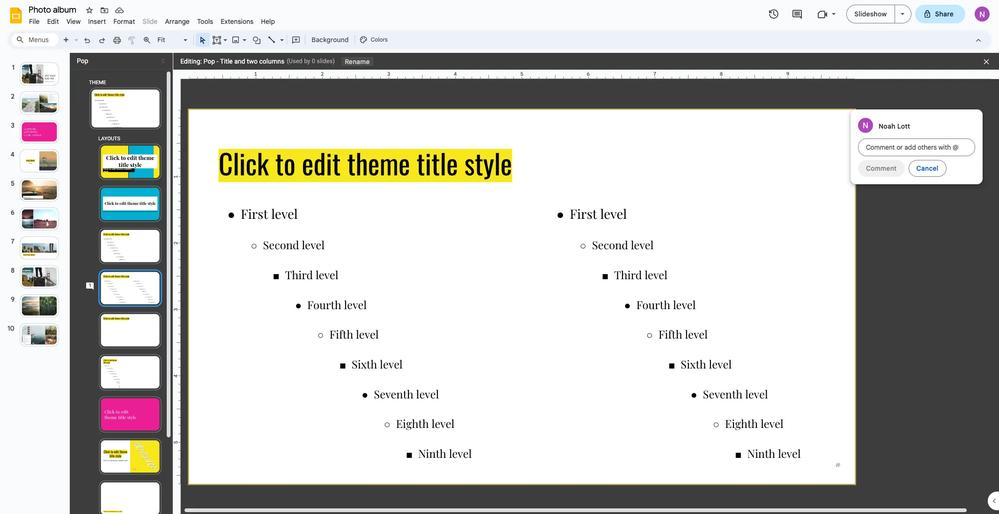 Task type: describe. For each thing, give the bounding box(es) containing it.
colors
[[371, 36, 388, 43]]

columns
[[259, 58, 284, 65]]

slide
[[143, 17, 158, 26]]

file menu item
[[25, 16, 43, 27]]

insert
[[88, 17, 106, 26]]

pop option
[[77, 55, 159, 67]]

format
[[113, 17, 135, 26]]

lott
[[898, 122, 911, 131]]

extensions
[[221, 17, 254, 26]]

arrange
[[165, 17, 190, 26]]

edit
[[47, 17, 59, 26]]

edit menu item
[[43, 16, 63, 27]]

noah lott image
[[858, 118, 873, 133]]

cancel
[[917, 164, 939, 173]]

format menu item
[[110, 16, 139, 27]]

background
[[312, 36, 349, 44]]

main toolbar
[[34, 0, 391, 414]]

-
[[217, 58, 219, 65]]

insert menu item
[[84, 16, 110, 27]]

colors button
[[357, 33, 390, 47]]

editing:
[[180, 58, 202, 65]]

by
[[304, 58, 310, 65]]

help menu item
[[257, 16, 279, 27]]

share
[[935, 10, 954, 18]]

(used
[[287, 58, 303, 65]]

menu bar inside menu bar 'banner'
[[25, 12, 279, 28]]

menu bar banner
[[0, 0, 999, 515]]

application containing slideshow
[[0, 0, 999, 515]]

arrange menu item
[[161, 16, 193, 27]]

extensions menu item
[[217, 16, 257, 27]]

presentation options image
[[901, 13, 905, 15]]

slide menu item
[[143, 17, 158, 26]]

0
[[312, 58, 315, 65]]

share button
[[915, 5, 966, 23]]

view
[[66, 17, 81, 26]]

new slide with layout image
[[72, 34, 78, 37]]

file
[[29, 17, 40, 26]]

pop inside option
[[77, 57, 88, 65]]



Task type: locate. For each thing, give the bounding box(es) containing it.
menu bar containing file
[[25, 12, 279, 28]]

Zoom field
[[155, 33, 192, 47]]

Star checkbox
[[83, 4, 96, 17]]

cancel button
[[909, 160, 947, 177]]

list
[[851, 110, 983, 185]]

pop left -
[[204, 58, 215, 65]]

pop
[[77, 57, 88, 65], [204, 58, 215, 65]]

shape image
[[251, 33, 262, 46]]

Menus field
[[12, 33, 59, 46]]

help
[[261, 17, 275, 26]]

pop down new slide with layout image
[[77, 57, 88, 65]]

view menu item
[[63, 16, 84, 27]]

menu bar
[[25, 12, 279, 28]]

slideshow button
[[847, 5, 895, 23]]

Rename text field
[[25, 4, 82, 15]]

editing: pop - title and two columns (used by 0 slides)
[[180, 58, 335, 65]]

list inside application
[[851, 110, 983, 185]]

tools
[[197, 17, 213, 26]]

rename button
[[340, 56, 374, 67]]

rename
[[345, 58, 370, 66]]

slideshow
[[855, 10, 887, 18]]

noah lott
[[879, 122, 911, 131]]

select line image
[[278, 34, 284, 37]]

title
[[220, 58, 233, 65]]

tools menu item
[[193, 16, 217, 27]]

two
[[247, 58, 258, 65]]

view other themes list box
[[74, 54, 168, 68]]

Comment draft text field
[[858, 139, 976, 156]]

slides)
[[317, 58, 335, 65]]

0 horizontal spatial pop
[[77, 57, 88, 65]]

noah
[[879, 122, 896, 131]]

1 horizontal spatial pop
[[204, 58, 215, 65]]

Zoom text field
[[156, 33, 182, 46]]

list containing noah lott
[[851, 110, 983, 185]]

background button
[[307, 33, 353, 47]]

and
[[234, 58, 245, 65]]

application
[[0, 0, 999, 515]]

comment
[[866, 164, 897, 173]]

comment button
[[858, 160, 905, 177]]



Task type: vqa. For each thing, say whether or not it's contained in the screenshot.
the a
no



